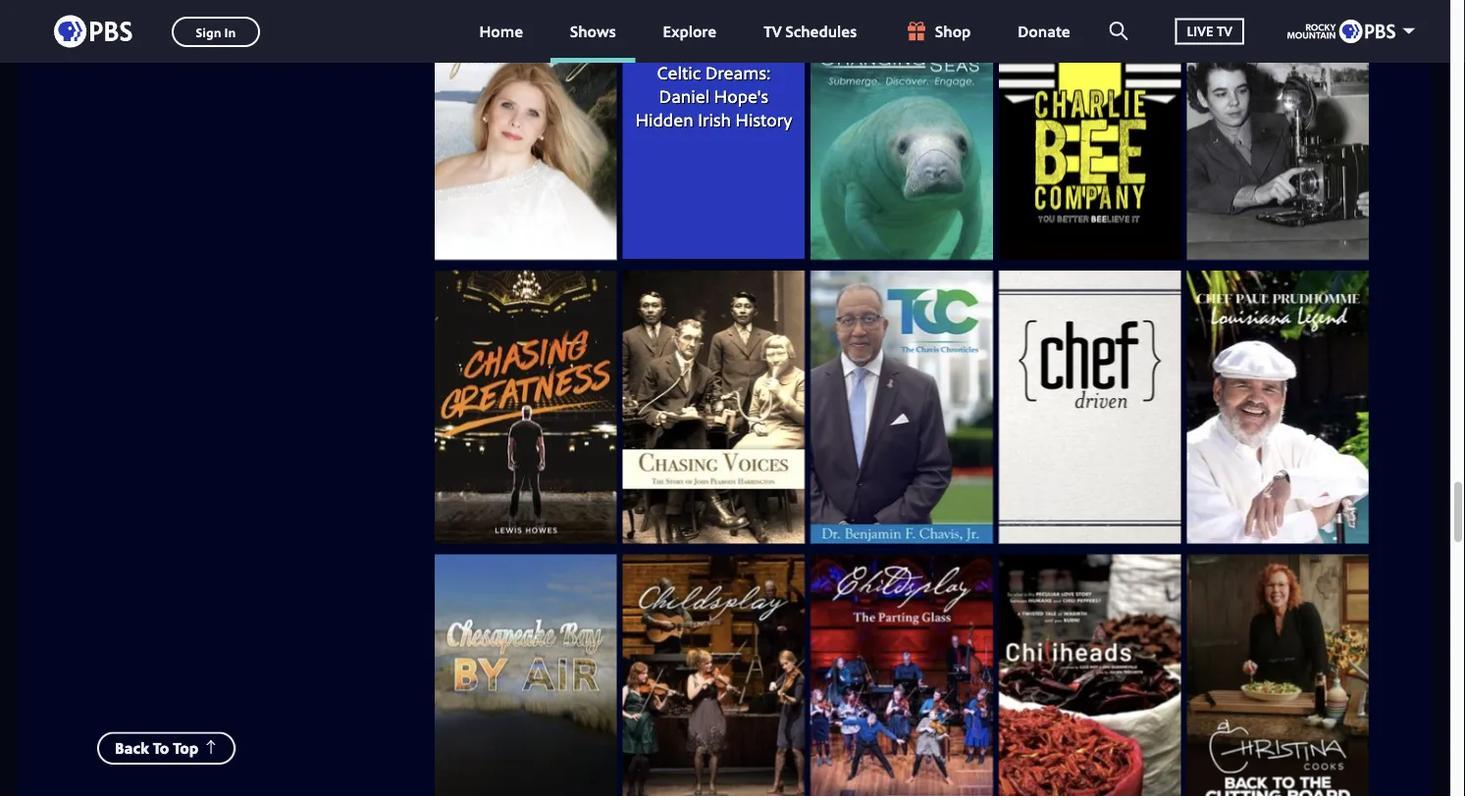 Task type: describe. For each thing, give the bounding box(es) containing it.
daniel
[[659, 84, 710, 108]]

tv schedules link
[[744, 0, 876, 63]]

chiliheads image
[[999, 555, 1181, 797]]

celtic dreams: daniel hope's hidden irish history
[[636, 60, 792, 131]]

charlotte mansfield: a woman photographer goes to war image
[[1187, 0, 1369, 260]]

search image
[[1109, 22, 1128, 40]]

back to top button
[[97, 733, 236, 765]]

hidden
[[636, 107, 693, 131]]

donate link
[[998, 0, 1090, 63]]

shop link
[[884, 0, 990, 63]]

explore
[[663, 20, 717, 42]]

top
[[173, 738, 198, 759]]

celtic
[[657, 60, 701, 84]]

christina cooks: back to the cutting board image
[[1187, 555, 1369, 797]]

pbs image
[[54, 9, 132, 53]]

shows link
[[551, 0, 635, 63]]

hope's
[[714, 84, 768, 108]]

live tv link
[[1156, 0, 1264, 63]]

chef paul prudhomme: louisiana legend image
[[1187, 271, 1369, 544]]

chesapeake bay by air image
[[435, 555, 617, 797]]

chasing voices image
[[623, 271, 805, 544]]

explore link
[[643, 0, 736, 63]]

rmpbs image
[[1287, 20, 1395, 43]]



Task type: locate. For each thing, give the bounding box(es) containing it.
1 horizontal spatial tv
[[1217, 22, 1232, 40]]

childsplay: a story of fiddles, fiddlers and a fiddlemaker image
[[623, 555, 805, 797]]

chef driven image
[[999, 271, 1181, 544]]

dreams:
[[705, 60, 771, 84]]

back
[[115, 738, 149, 759]]

chasing greatness image
[[435, 271, 617, 544]]

tv left "schedules"
[[764, 20, 782, 42]]

history
[[736, 107, 792, 131]]

the chavis chronicles image
[[811, 271, 993, 544]]

0 horizontal spatial tv
[[764, 20, 782, 42]]

home
[[479, 20, 523, 42]]

tv right live
[[1217, 22, 1232, 40]]

home link
[[460, 0, 543, 63]]

shop
[[935, 20, 971, 42]]

back to top
[[115, 738, 198, 759]]

a celtic awakening with faith marion robinson image
[[435, 0, 617, 260]]

to
[[153, 738, 169, 759]]

tv schedules
[[764, 20, 857, 42]]

charlie bee company image
[[999, 0, 1181, 260]]

shows
[[570, 20, 616, 42]]

irish
[[698, 107, 731, 131]]

schedules
[[786, 20, 857, 42]]

donate
[[1018, 20, 1070, 42]]

live tv
[[1187, 22, 1232, 40]]

tv
[[764, 20, 782, 42], [1217, 22, 1232, 40]]

childsplay: the parting glass image
[[811, 555, 993, 797]]

live
[[1187, 22, 1213, 40]]

changing seas image
[[811, 0, 993, 260]]



Task type: vqa. For each thing, say whether or not it's contained in the screenshot.
shows link
yes



